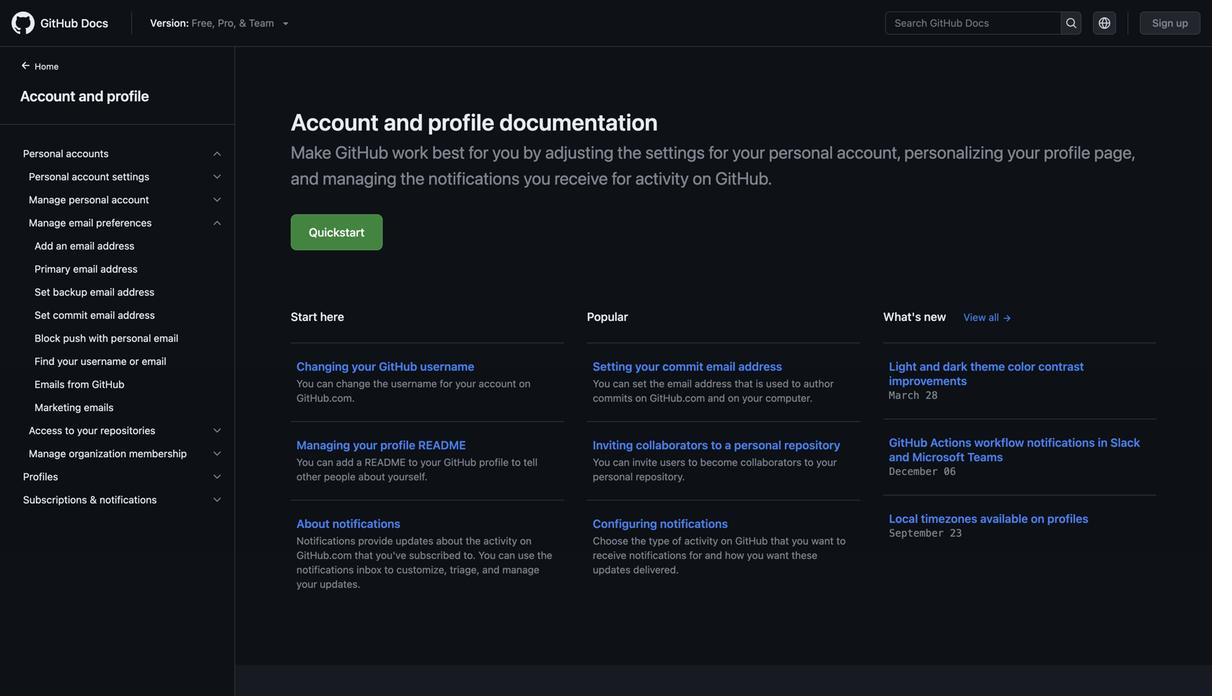 Task type: locate. For each thing, give the bounding box(es) containing it.
account inside account and profile documentation make github work best for you by adjusting the settings for your personal account, personalizing your profile page, and managing the notifications you receive for activity on github.
[[291, 108, 379, 136]]

2 sc 9kayk9 0 image from the top
[[211, 194, 223, 206]]

light
[[889, 360, 917, 373]]

0 horizontal spatial a
[[357, 456, 362, 468]]

personal down personal accounts
[[29, 171, 69, 183]]

2 horizontal spatial account
[[479, 378, 516, 390]]

marketing emails
[[35, 402, 114, 413]]

and inside about notifications notifications provide updates about the activity on github.com that you've subscribed to. you can use the notifications inbox to customize, triage, and manage your updates.
[[482, 564, 500, 576]]

sc 9kayk9 0 image
[[211, 148, 223, 159], [211, 194, 223, 206], [211, 217, 223, 229], [211, 425, 223, 437], [211, 471, 223, 483], [211, 494, 223, 506]]

other
[[297, 471, 321, 483]]

2 personal accounts element from the top
[[12, 165, 235, 465]]

users
[[660, 456, 686, 468]]

march
[[889, 390, 920, 402]]

can inside setting your commit email address you can set the email address that is used to author commits on github.com and on your computer.
[[613, 378, 630, 390]]

can
[[317, 378, 333, 390], [613, 378, 630, 390], [317, 456, 333, 468], [613, 456, 630, 468], [499, 549, 515, 561]]

0 horizontal spatial github.com
[[297, 549, 352, 561]]

quickstart link
[[291, 214, 383, 250]]

& down profiles dropdown button
[[90, 494, 97, 506]]

commit
[[53, 309, 88, 321], [663, 360, 704, 373]]

sc 9kayk9 0 image inside profiles dropdown button
[[211, 471, 223, 483]]

set inside set backup email address "link"
[[35, 286, 50, 298]]

the up to.
[[466, 535, 481, 547]]

0 vertical spatial account
[[20, 87, 75, 104]]

0 vertical spatial account
[[72, 171, 109, 183]]

profile left tell
[[479, 456, 509, 468]]

1 vertical spatial &
[[90, 494, 97, 506]]

set commit email address link
[[17, 304, 229, 327]]

2 manage from the top
[[29, 217, 66, 229]]

0 vertical spatial settings
[[646, 142, 705, 162]]

0 horizontal spatial collaborators
[[636, 438, 708, 452]]

can down managing
[[317, 456, 333, 468]]

account inside personal account settings dropdown button
[[72, 171, 109, 183]]

the inside setting your commit email address you can set the email address that is used to author commits on github.com and on your computer.
[[650, 378, 665, 390]]

about up subscribed
[[436, 535, 463, 547]]

1 vertical spatial account
[[112, 194, 149, 206]]

1 vertical spatial sc 9kayk9 0 image
[[211, 448, 223, 460]]

Search GitHub Docs search field
[[886, 12, 1061, 34]]

dark
[[943, 360, 968, 373]]

1 vertical spatial updates
[[593, 564, 631, 576]]

username
[[81, 355, 127, 367], [420, 360, 474, 373], [391, 378, 437, 390]]

account down home link
[[20, 87, 75, 104]]

you inside changing your github username you can change the username for your account on github.com.
[[297, 378, 314, 390]]

receive down 'choose'
[[593, 549, 627, 561]]

repositories
[[100, 425, 155, 437]]

for inside changing your github username you can change the username for your account on github.com.
[[440, 378, 453, 390]]

1 horizontal spatial collaborators
[[741, 456, 802, 468]]

0 horizontal spatial settings
[[112, 171, 149, 183]]

updates.
[[320, 578, 361, 590]]

personal inside account and profile documentation make github work best for you by adjusting the settings for your personal account, personalizing your profile page, and managing the notifications you receive for activity on github.
[[769, 142, 833, 162]]

profile up best
[[428, 108, 495, 136]]

1 vertical spatial personal
[[29, 171, 69, 183]]

personal accounts element
[[12, 142, 235, 465], [12, 165, 235, 465]]

profiles
[[23, 471, 58, 483]]

notifications left in
[[1027, 436, 1095, 450]]

the left type
[[631, 535, 646, 547]]

receive inside configuring notifications choose the type of activity on github that you want to receive notifications for and how you want these updates delivered.
[[593, 549, 627, 561]]

0 vertical spatial receive
[[555, 168, 608, 188]]

account up make
[[291, 108, 379, 136]]

that
[[735, 378, 753, 390], [771, 535, 789, 547], [355, 549, 373, 561]]

set for set backup email address
[[35, 286, 50, 298]]

personal down inviting
[[593, 471, 633, 483]]

manage email preferences
[[29, 217, 152, 229]]

updates inside about notifications notifications provide updates about the activity on github.com that you've subscribed to. you can use the notifications inbox to customize, triage, and manage your updates.
[[396, 535, 434, 547]]

to inside about notifications notifications provide updates about the activity on github.com that you've subscribed to. you can use the notifications inbox to customize, triage, and manage your updates.
[[384, 564, 394, 576]]

want left these
[[767, 549, 789, 561]]

notifications down best
[[428, 168, 520, 188]]

0 horizontal spatial about
[[358, 471, 385, 483]]

your inside 'link'
[[57, 355, 78, 367]]

account inside 'manage personal account' dropdown button
[[112, 194, 149, 206]]

you inside inviting collaborators to a personal repository you can invite users to become collaborators to your personal repository.
[[593, 456, 610, 468]]

available
[[980, 512, 1028, 526]]

view all
[[964, 311, 999, 323]]

about right the people at the bottom
[[358, 471, 385, 483]]

account inside account and profile link
[[20, 87, 75, 104]]

profile left page,
[[1044, 142, 1091, 162]]

& right pro,
[[239, 17, 246, 29]]

1 set from the top
[[35, 286, 50, 298]]

add
[[336, 456, 354, 468]]

set backup email address link
[[17, 281, 229, 304]]

0 horizontal spatial commit
[[53, 309, 88, 321]]

for
[[469, 142, 489, 162], [709, 142, 729, 162], [612, 168, 632, 188], [440, 378, 453, 390], [689, 549, 702, 561]]

access to your repositories button
[[17, 419, 229, 442]]

account,
[[837, 142, 901, 162]]

2 vertical spatial account
[[479, 378, 516, 390]]

1 vertical spatial readme
[[365, 456, 406, 468]]

commit down 'backup'
[[53, 309, 88, 321]]

1 horizontal spatial updates
[[593, 564, 631, 576]]

sc 9kayk9 0 image inside personal account settings dropdown button
[[211, 171, 223, 183]]

profile up yourself.
[[380, 438, 415, 452]]

for inside configuring notifications choose the type of activity on github that you want to receive notifications for and how you want these updates delivered.
[[689, 549, 702, 561]]

what's new
[[883, 310, 946, 324]]

and up december
[[889, 450, 910, 464]]

set for set commit email address
[[35, 309, 50, 321]]

march 28 element
[[889, 390, 938, 402]]

can up the github.com.
[[317, 378, 333, 390]]

1 vertical spatial a
[[357, 456, 362, 468]]

you up 'commits'
[[593, 378, 610, 390]]

you up these
[[792, 535, 809, 547]]

personal left accounts
[[23, 148, 63, 159]]

1 manage from the top
[[29, 194, 66, 206]]

that inside about notifications notifications provide updates about the activity on github.com that you've subscribed to. you can use the notifications inbox to customize, triage, and manage your updates.
[[355, 549, 373, 561]]

team
[[249, 17, 274, 29]]

you up other on the left bottom of the page
[[297, 456, 314, 468]]

set down the "primary"
[[35, 286, 50, 298]]

0 vertical spatial that
[[735, 378, 753, 390]]

version: free, pro, & team
[[150, 17, 274, 29]]

in
[[1098, 436, 1108, 450]]

email inside dropdown button
[[69, 217, 93, 229]]

github.com up users on the bottom of page
[[650, 392, 705, 404]]

06
[[944, 466, 956, 478]]

receive
[[555, 168, 608, 188], [593, 549, 627, 561]]

invite
[[632, 456, 657, 468]]

0 vertical spatial set
[[35, 286, 50, 298]]

profile for account and profile documentation make github work best for you by adjusting the settings for your personal account, personalizing your profile page, and managing the notifications you receive for activity on github.
[[428, 108, 495, 136]]

can inside inviting collaborators to a personal repository you can invite users to become collaborators to your personal repository.
[[613, 456, 630, 468]]

1 horizontal spatial want
[[811, 535, 834, 547]]

quickstart
[[309, 225, 365, 239]]

6 sc 9kayk9 0 image from the top
[[211, 494, 223, 506]]

account and profile element
[[0, 58, 235, 695]]

you right how in the right bottom of the page
[[747, 549, 764, 561]]

slack
[[1111, 436, 1140, 450]]

updates down 'choose'
[[593, 564, 631, 576]]

find your username or email
[[35, 355, 166, 367]]

repository
[[784, 438, 841, 452]]

1 horizontal spatial settings
[[646, 142, 705, 162]]

can up 'commits'
[[613, 378, 630, 390]]

changing
[[297, 360, 349, 373]]

on
[[693, 168, 712, 188], [519, 378, 531, 390], [635, 392, 647, 404], [728, 392, 740, 404], [1031, 512, 1045, 526], [520, 535, 532, 547], [721, 535, 733, 547]]

by
[[523, 142, 541, 162]]

1 vertical spatial settings
[[112, 171, 149, 183]]

0 vertical spatial about
[[358, 471, 385, 483]]

receive down 'adjusting'
[[555, 168, 608, 188]]

a inside inviting collaborators to a personal repository you can invite users to become collaborators to your personal repository.
[[725, 438, 731, 452]]

emails
[[35, 378, 65, 390]]

want up these
[[811, 535, 834, 547]]

notifications inside account and profile documentation make github work best for you by adjusting the settings for your personal account, personalizing your profile page, and managing the notifications you receive for activity on github.
[[428, 168, 520, 188]]

1 vertical spatial set
[[35, 309, 50, 321]]

set
[[632, 378, 647, 390]]

2 vertical spatial that
[[355, 549, 373, 561]]

workflow
[[974, 436, 1024, 450]]

0 vertical spatial manage
[[29, 194, 66, 206]]

personal up or
[[111, 332, 151, 344]]

collaborators down repository
[[741, 456, 802, 468]]

updates
[[396, 535, 434, 547], [593, 564, 631, 576]]

on inside local timezones available on profiles september 23
[[1031, 512, 1045, 526]]

a up the become
[[725, 438, 731, 452]]

github inside github actions workflow notifications in slack and microsoft teams december 06
[[889, 436, 928, 450]]

1 manage email preferences element from the top
[[12, 211, 235, 419]]

0 vertical spatial commit
[[53, 309, 88, 321]]

these
[[792, 549, 818, 561]]

personal inside manage email preferences element
[[111, 332, 151, 344]]

manage email preferences element containing manage email preferences
[[12, 211, 235, 419]]

1 vertical spatial account
[[291, 108, 379, 136]]

2 horizontal spatial that
[[771, 535, 789, 547]]

version:
[[150, 17, 189, 29]]

on inside changing your github username you can change the username for your account on github.com.
[[519, 378, 531, 390]]

you left by
[[492, 142, 520, 162]]

3 manage from the top
[[29, 448, 66, 460]]

the right 'set'
[[650, 378, 665, 390]]

personal inside dropdown button
[[69, 194, 109, 206]]

you down changing
[[297, 378, 314, 390]]

and
[[79, 87, 104, 104], [384, 108, 423, 136], [291, 168, 319, 188], [920, 360, 940, 373], [708, 392, 725, 404], [889, 450, 910, 464], [705, 549, 722, 561], [482, 564, 500, 576]]

docs
[[81, 16, 108, 30]]

on inside configuring notifications choose the type of activity on github that you want to receive notifications for and how you want these updates delivered.
[[721, 535, 733, 547]]

1 vertical spatial github.com
[[297, 549, 352, 561]]

0 horizontal spatial readme
[[365, 456, 406, 468]]

customize,
[[397, 564, 447, 576]]

can inside about notifications notifications provide updates about the activity on github.com that you've subscribed to. you can use the notifications inbox to customize, triage, and manage your updates.
[[499, 549, 515, 561]]

1 vertical spatial manage
[[29, 217, 66, 229]]

4 sc 9kayk9 0 image from the top
[[211, 425, 223, 437]]

0 horizontal spatial account
[[72, 171, 109, 183]]

can down inviting
[[613, 456, 630, 468]]

add an email address link
[[17, 235, 229, 258]]

your inside about notifications notifications provide updates about the activity on github.com that you've subscribed to. you can use the notifications inbox to customize, triage, and manage your updates.
[[297, 578, 317, 590]]

1 horizontal spatial that
[[735, 378, 753, 390]]

0 vertical spatial collaborators
[[636, 438, 708, 452]]

1 sc 9kayk9 0 image from the top
[[211, 148, 223, 159]]

1 vertical spatial commit
[[663, 360, 704, 373]]

inbox
[[357, 564, 382, 576]]

repository.
[[636, 471, 685, 483]]

push
[[63, 332, 86, 344]]

1 vertical spatial receive
[[593, 549, 627, 561]]

your inside dropdown button
[[77, 425, 98, 437]]

sign up link
[[1140, 12, 1201, 35]]

0 vertical spatial a
[[725, 438, 731, 452]]

1 horizontal spatial about
[[436, 535, 463, 547]]

2 manage email preferences element from the top
[[12, 235, 235, 419]]

profile up personal accounts dropdown button
[[107, 87, 149, 104]]

and up improvements at the right bottom of the page
[[920, 360, 940, 373]]

you inside managing your profile readme you can add a readme to your github profile to tell other people about yourself.
[[297, 456, 314, 468]]

0 horizontal spatial that
[[355, 549, 373, 561]]

address
[[97, 240, 135, 252], [100, 263, 138, 275], [117, 286, 155, 298], [118, 309, 155, 321], [738, 360, 782, 373], [695, 378, 732, 390]]

personal
[[23, 148, 63, 159], [29, 171, 69, 183]]

sc 9kayk9 0 image inside 'manage email preferences' dropdown button
[[211, 217, 223, 229]]

0 horizontal spatial updates
[[396, 535, 434, 547]]

0 vertical spatial readme
[[418, 438, 466, 452]]

address down primary email address link
[[117, 286, 155, 298]]

github docs
[[40, 16, 108, 30]]

manage organization membership button
[[17, 442, 229, 465]]

0 vertical spatial &
[[239, 17, 246, 29]]

manage email preferences element containing add an email address
[[12, 235, 235, 419]]

github docs link
[[12, 12, 120, 35]]

manage email preferences element
[[12, 211, 235, 419], [12, 235, 235, 419]]

pro,
[[218, 17, 236, 29]]

github inside manage email preferences element
[[92, 378, 125, 390]]

sc 9kayk9 0 image inside 'manage personal account' dropdown button
[[211, 194, 223, 206]]

improvements
[[889, 374, 967, 388]]

set
[[35, 286, 50, 298], [35, 309, 50, 321]]

updates up subscribed
[[396, 535, 434, 547]]

and left how in the right bottom of the page
[[705, 549, 722, 561]]

profile
[[107, 87, 149, 104], [428, 108, 495, 136], [1044, 142, 1091, 162], [380, 438, 415, 452], [479, 456, 509, 468]]

find your username or email link
[[17, 350, 229, 373]]

notifications down profiles dropdown button
[[100, 494, 157, 506]]

you right to.
[[478, 549, 496, 561]]

type
[[649, 535, 670, 547]]

sc 9kayk9 0 image for manage email preferences
[[211, 217, 223, 229]]

sc 9kayk9 0 image inside personal accounts dropdown button
[[211, 148, 223, 159]]

readme
[[418, 438, 466, 452], [365, 456, 406, 468]]

1 sc 9kayk9 0 image from the top
[[211, 171, 223, 183]]

1 horizontal spatial a
[[725, 438, 731, 452]]

that inside configuring notifications choose the type of activity on github that you want to receive notifications for and how you want these updates delivered.
[[771, 535, 789, 547]]

github.com inside setting your commit email address you can set the email address that is used to author commits on github.com and on your computer.
[[650, 392, 705, 404]]

sc 9kayk9 0 image inside subscriptions & notifications dropdown button
[[211, 494, 223, 506]]

None search field
[[886, 12, 1082, 35]]

1 vertical spatial about
[[436, 535, 463, 547]]

that inside setting your commit email address you can set the email address that is used to author commits on github.com and on your computer.
[[735, 378, 753, 390]]

2 vertical spatial manage
[[29, 448, 66, 460]]

can left use
[[499, 549, 515, 561]]

and right triage, in the bottom left of the page
[[482, 564, 500, 576]]

0 horizontal spatial &
[[90, 494, 97, 506]]

sc 9kayk9 0 image for profiles
[[211, 471, 223, 483]]

settings
[[646, 142, 705, 162], [112, 171, 149, 183]]

username inside find your username or email 'link'
[[81, 355, 127, 367]]

documentation
[[499, 108, 658, 136]]

sc 9kayk9 0 image
[[211, 171, 223, 183], [211, 448, 223, 460]]

1 horizontal spatial account
[[291, 108, 379, 136]]

github inside configuring notifications choose the type of activity on github that you want to receive notifications for and how you want these updates delivered.
[[735, 535, 768, 547]]

setting your commit email address you can set the email address that is used to author commits on github.com and on your computer.
[[593, 360, 834, 404]]

can inside managing your profile readme you can add a readme to your github profile to tell other people about yourself.
[[317, 456, 333, 468]]

set up block
[[35, 309, 50, 321]]

0 horizontal spatial want
[[767, 549, 789, 561]]

2 set from the top
[[35, 309, 50, 321]]

personal up github. on the top right
[[769, 142, 833, 162]]

and up inviting collaborators to a personal repository you can invite users to become collaborators to your personal repository.
[[708, 392, 725, 404]]

profile for account and profile
[[107, 87, 149, 104]]

0 vertical spatial personal
[[23, 148, 63, 159]]

set inside set commit email address link
[[35, 309, 50, 321]]

free,
[[192, 17, 215, 29]]

notifications up 'of'
[[660, 517, 728, 531]]

1 personal accounts element from the top
[[12, 142, 235, 465]]

the right use
[[537, 549, 552, 561]]

you down inviting
[[593, 456, 610, 468]]

github.com down notifications
[[297, 549, 352, 561]]

3 sc 9kayk9 0 image from the top
[[211, 217, 223, 229]]

a right add
[[357, 456, 362, 468]]

marketing
[[35, 402, 81, 413]]

tooltip
[[1166, 650, 1195, 679]]

the right "change"
[[373, 378, 388, 390]]

personal down personal account settings
[[69, 194, 109, 206]]

1 vertical spatial that
[[771, 535, 789, 547]]

2 sc 9kayk9 0 image from the top
[[211, 448, 223, 460]]

activity inside account and profile documentation make github work best for you by adjusting the settings for your personal account, personalizing your profile page, and managing the notifications you receive for activity on github.
[[635, 168, 689, 188]]

sc 9kayk9 0 image for personal accounts
[[211, 148, 223, 159]]

account for account and profile
[[20, 87, 75, 104]]

emails from github link
[[17, 373, 229, 396]]

sc 9kayk9 0 image inside manage organization membership dropdown button
[[211, 448, 223, 460]]

0 vertical spatial github.com
[[650, 392, 705, 404]]

1 horizontal spatial github.com
[[650, 392, 705, 404]]

you inside setting your commit email address you can set the email address that is used to author commits on github.com and on your computer.
[[593, 378, 610, 390]]

0 vertical spatial updates
[[396, 535, 434, 547]]

5 sc 9kayk9 0 image from the top
[[211, 471, 223, 483]]

commit right setting
[[663, 360, 704, 373]]

address left is
[[695, 378, 732, 390]]

inviting
[[593, 438, 633, 452]]

about inside managing your profile readme you can add a readme to your github profile to tell other people about yourself.
[[358, 471, 385, 483]]

sc 9kayk9 0 image for manage personal account
[[211, 194, 223, 206]]

notifications up provide
[[333, 517, 400, 531]]

the inside configuring notifications choose the type of activity on github that you want to receive notifications for and how you want these updates delivered.
[[631, 535, 646, 547]]

0 horizontal spatial account
[[20, 87, 75, 104]]

1 horizontal spatial readme
[[418, 438, 466, 452]]

1 horizontal spatial account
[[112, 194, 149, 206]]

preferences
[[96, 217, 152, 229]]

0 vertical spatial sc 9kayk9 0 image
[[211, 171, 223, 183]]

collaborators up users on the bottom of page
[[636, 438, 708, 452]]

adjusting
[[545, 142, 614, 162]]

0 vertical spatial want
[[811, 535, 834, 547]]

1 horizontal spatial commit
[[663, 360, 704, 373]]

sc 9kayk9 0 image inside the access to your repositories dropdown button
[[211, 425, 223, 437]]

&
[[239, 17, 246, 29], [90, 494, 97, 506]]

home
[[35, 61, 59, 71]]



Task type: describe. For each thing, give the bounding box(es) containing it.
manage personal account button
[[17, 188, 229, 211]]

on inside about notifications notifications provide updates about the activity on github.com that you've subscribed to. you can use the notifications inbox to customize, triage, and manage your updates.
[[520, 535, 532, 547]]

computer.
[[766, 392, 813, 404]]

address down 'manage email preferences' dropdown button
[[97, 240, 135, 252]]

about notifications notifications provide updates about the activity on github.com that you've subscribed to. you can use the notifications inbox to customize, triage, and manage your updates.
[[297, 517, 552, 590]]

all
[[989, 311, 999, 323]]

email inside "link"
[[90, 286, 115, 298]]

tell
[[524, 456, 538, 468]]

the right 'adjusting'
[[618, 142, 642, 162]]

personal up the become
[[734, 438, 782, 452]]

github.com.
[[297, 392, 355, 404]]

manage for manage organization membership
[[29, 448, 66, 460]]

block
[[35, 332, 60, 344]]

to inside configuring notifications choose the type of activity on github that you want to receive notifications for and how you want these updates delivered.
[[837, 535, 846, 547]]

from
[[67, 378, 89, 390]]

and down home link
[[79, 87, 104, 104]]

notifications
[[297, 535, 355, 547]]

manage for manage email preferences
[[29, 217, 66, 229]]

28
[[926, 390, 938, 402]]

updates inside configuring notifications choose the type of activity on github that you want to receive notifications for and how you want these updates delivered.
[[593, 564, 631, 576]]

receive inside account and profile documentation make github work best for you by adjusting the settings for your personal account, personalizing your profile page, and managing the notifications you receive for activity on github.
[[555, 168, 608, 188]]

on inside account and profile documentation make github work best for you by adjusting the settings for your personal account, personalizing your profile page, and managing the notifications you receive for activity on github.
[[693, 168, 712, 188]]

personal accounts element containing personal account settings
[[12, 165, 235, 465]]

notifications down type
[[629, 549, 687, 561]]

color
[[1008, 360, 1036, 373]]

managing your profile readme you can add a readme to your github profile to tell other people about yourself.
[[297, 438, 538, 483]]

personal account settings
[[29, 171, 149, 183]]

address down set backup email address "link"
[[118, 309, 155, 321]]

setting
[[593, 360, 632, 373]]

account and profile
[[20, 87, 149, 104]]

delivered.
[[633, 564, 679, 576]]

personalizing
[[905, 142, 1004, 162]]

you inside about notifications notifications provide updates about the activity on github.com that you've subscribed to. you can use the notifications inbox to customize, triage, and manage your updates.
[[478, 549, 496, 561]]

address up is
[[738, 360, 782, 373]]

teams
[[968, 450, 1003, 464]]

notifications up updates.
[[297, 564, 354, 576]]

block push with personal email link
[[17, 327, 229, 350]]

commits
[[593, 392, 633, 404]]

manage organization membership
[[29, 448, 187, 460]]

december
[[889, 466, 938, 478]]

1 vertical spatial want
[[767, 549, 789, 561]]

github inside managing your profile readme you can add a readme to your github profile to tell other people about yourself.
[[444, 456, 476, 468]]

september 23 element
[[889, 527, 962, 539]]

the down work
[[401, 168, 425, 188]]

and inside setting your commit email address you can set the email address that is used to author commits on github.com and on your computer.
[[708, 392, 725, 404]]

you down by
[[524, 168, 551, 188]]

email inside 'link'
[[142, 355, 166, 367]]

account and profile link
[[17, 85, 217, 107]]

activity inside configuring notifications choose the type of activity on github that you want to receive notifications for and how you want these updates delivered.
[[684, 535, 718, 547]]

yourself.
[[388, 471, 428, 483]]

september
[[889, 527, 944, 539]]

profile for managing your profile readme you can add a readme to your github profile to tell other people about yourself.
[[380, 438, 415, 452]]

github inside account and profile documentation make github work best for you by adjusting the settings for your personal account, personalizing your profile page, and managing the notifications you receive for activity on github.
[[335, 142, 388, 162]]

settings inside dropdown button
[[112, 171, 149, 183]]

commit inside setting your commit email address you can set the email address that is used to author commits on github.com and on your computer.
[[663, 360, 704, 373]]

sc 9kayk9 0 image for subscriptions & notifications
[[211, 494, 223, 506]]

and inside github actions workflow notifications in slack and microsoft teams december 06
[[889, 450, 910, 464]]

primary email address link
[[17, 258, 229, 281]]

can inside changing your github username you can change the username for your account on github.com.
[[317, 378, 333, 390]]

inviting collaborators to a personal repository you can invite users to become collaborators to your personal repository.
[[593, 438, 841, 483]]

sc 9kayk9 0 image for settings
[[211, 171, 223, 183]]

set backup email address
[[35, 286, 155, 298]]

changing your github username you can change the username for your account on github.com.
[[297, 360, 531, 404]]

notifications inside dropdown button
[[100, 494, 157, 506]]

scroll to top image
[[1175, 659, 1186, 670]]

github inside changing your github username you can change the username for your account on github.com.
[[379, 360, 417, 373]]

backup
[[53, 286, 87, 298]]

is
[[756, 378, 763, 390]]

configuring notifications choose the type of activity on github that you want to receive notifications for and how you want these updates delivered.
[[593, 517, 846, 576]]

and up work
[[384, 108, 423, 136]]

actions
[[930, 436, 972, 450]]

december 06 element
[[889, 466, 956, 478]]

access to your repositories
[[29, 425, 155, 437]]

manage
[[502, 564, 540, 576]]

marketing emails link
[[17, 396, 229, 419]]

choose
[[593, 535, 628, 547]]

manage for manage personal account
[[29, 194, 66, 206]]

to.
[[464, 549, 476, 561]]

an
[[56, 240, 67, 252]]

your inside inviting collaborators to a personal repository you can invite users to become collaborators to your personal repository.
[[817, 456, 837, 468]]

account for account and profile documentation make github work best for you by adjusting the settings for your personal account, personalizing your profile page, and managing the notifications you receive for activity on github.
[[291, 108, 379, 136]]

a inside managing your profile readme you can add a readme to your github profile to tell other people about yourself.
[[357, 456, 362, 468]]

change
[[336, 378, 371, 390]]

and down make
[[291, 168, 319, 188]]

1 horizontal spatial &
[[239, 17, 246, 29]]

search image
[[1066, 17, 1077, 29]]

used
[[766, 378, 789, 390]]

find
[[35, 355, 55, 367]]

triage,
[[450, 564, 480, 576]]

make
[[291, 142, 331, 162]]

author
[[804, 378, 834, 390]]

address down the add an email address link
[[100, 263, 138, 275]]

and inside configuring notifications choose the type of activity on github that you want to receive notifications for and how you want these updates delivered.
[[705, 549, 722, 561]]

the inside changing your github username you can change the username for your account on github.com.
[[373, 378, 388, 390]]

github.com inside about notifications notifications provide updates about the activity on github.com that you've subscribed to. you can use the notifications inbox to customize, triage, and manage your updates.
[[297, 549, 352, 561]]

notifications inside github actions workflow notifications in slack and microsoft teams december 06
[[1027, 436, 1095, 450]]

subscriptions & notifications button
[[17, 489, 229, 512]]

light and dark theme color contrast improvements march 28
[[889, 360, 1084, 402]]

sign
[[1153, 17, 1174, 29]]

settings inside account and profile documentation make github work best for you by adjusting the settings for your personal account, personalizing your profile page, and managing the notifications you receive for activity on github.
[[646, 142, 705, 162]]

sc 9kayk9 0 image for membership
[[211, 448, 223, 460]]

activity inside about notifications notifications provide updates about the activity on github.com that you've subscribed to. you can use the notifications inbox to customize, triage, and manage your updates.
[[484, 535, 517, 547]]

of
[[672, 535, 682, 547]]

account inside changing your github username you can change the username for your account on github.com.
[[479, 378, 516, 390]]

local timezones available on profiles september 23
[[889, 512, 1089, 539]]

about inside about notifications notifications provide updates about the activity on github.com that you've subscribed to. you can use the notifications inbox to customize, triage, and manage your updates.
[[436, 535, 463, 547]]

add an email address
[[35, 240, 135, 252]]

work
[[392, 142, 428, 162]]

view
[[964, 311, 986, 323]]

how
[[725, 549, 744, 561]]

view all link
[[964, 310, 1012, 325]]

subscriptions
[[23, 494, 87, 506]]

access
[[29, 425, 62, 437]]

add
[[35, 240, 53, 252]]

sc 9kayk9 0 image for access to your repositories
[[211, 425, 223, 437]]

& inside dropdown button
[[90, 494, 97, 506]]

triangle down image
[[280, 17, 291, 29]]

to inside the access to your repositories dropdown button
[[65, 425, 74, 437]]

microsoft
[[912, 450, 965, 464]]

home link
[[14, 60, 82, 74]]

to inside setting your commit email address you can set the email address that is used to author commits on github.com and on your computer.
[[792, 378, 801, 390]]

sign up
[[1153, 17, 1188, 29]]

account and profile documentation make github work best for you by adjusting the settings for your personal account, personalizing your profile page, and managing the notifications you receive for activity on github.
[[291, 108, 1135, 188]]

configuring
[[593, 517, 657, 531]]

accounts
[[66, 148, 109, 159]]

select language: current language is english image
[[1099, 17, 1111, 29]]

profiles button
[[17, 465, 229, 489]]

personal accounts element containing personal accounts
[[12, 142, 235, 465]]

new
[[924, 310, 946, 324]]

personal for personal accounts
[[23, 148, 63, 159]]

best
[[432, 142, 465, 162]]

and inside light and dark theme color contrast improvements march 28
[[920, 360, 940, 373]]

local
[[889, 512, 918, 526]]

personal for personal account settings
[[29, 171, 69, 183]]

primary
[[35, 263, 70, 275]]

commit inside manage email preferences element
[[53, 309, 88, 321]]

1 vertical spatial collaborators
[[741, 456, 802, 468]]

about
[[297, 517, 330, 531]]

or
[[129, 355, 139, 367]]

subscriptions & notifications
[[23, 494, 157, 506]]

address inside "link"
[[117, 286, 155, 298]]



Task type: vqa. For each thing, say whether or not it's contained in the screenshot.
or
yes



